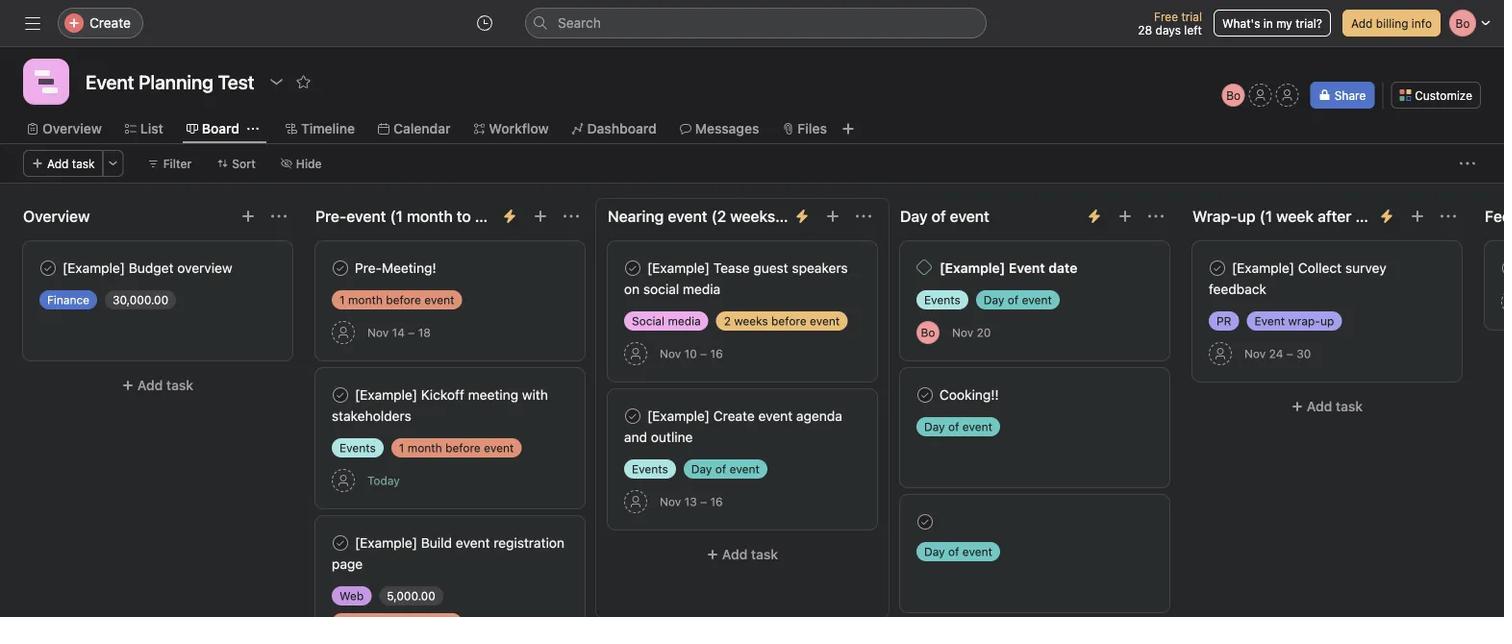 Task type: vqa. For each thing, say whether or not it's contained in the screenshot.
the task
yes



Task type: locate. For each thing, give the bounding box(es) containing it.
filter
[[163, 157, 192, 170]]

overview up the finance
[[23, 207, 90, 226]]

16 right 13 on the bottom of the page
[[710, 495, 723, 509]]

weeks
[[730, 207, 775, 226], [734, 314, 768, 328]]

share
[[1335, 88, 1366, 102]]

– right 13 on the bottom of the page
[[700, 495, 707, 509]]

0 vertical spatial 1 month before event
[[339, 293, 454, 307]]

wrap-
[[1193, 207, 1237, 226]]

None text field
[[81, 64, 259, 99]]

1 vertical spatial bo button
[[917, 321, 940, 344]]

0 horizontal spatial 1
[[339, 293, 345, 307]]

completed image
[[37, 257, 60, 280], [329, 257, 352, 280], [914, 384, 937, 407]]

media down the tease
[[683, 281, 721, 297]]

events for pre-event (1 month to go)
[[339, 441, 376, 455]]

completed image for [example] create event agenda and outline
[[621, 405, 644, 428]]

before down the [example] kickoff meeting with stakeholders
[[445, 441, 481, 455]]

meeting
[[468, 387, 518, 403]]

0 vertical spatial before
[[386, 293, 421, 307]]

1 month before event
[[339, 293, 454, 307], [399, 441, 514, 455]]

what's
[[1222, 16, 1260, 30]]

0 vertical spatial 1
[[339, 293, 345, 307]]

wrap-up (1 week after event)
[[1193, 207, 1401, 226]]

[example] up stakeholders
[[355, 387, 417, 403]]

event inside [example] build event registration page
[[456, 535, 490, 551]]

Completed checkbox
[[1501, 260, 1504, 275], [329, 384, 352, 407], [621, 405, 644, 428], [914, 511, 937, 534]]

dashboard
[[587, 121, 657, 137]]

[example]
[[63, 260, 125, 276], [647, 260, 710, 276], [940, 260, 1005, 276], [1232, 260, 1295, 276], [355, 387, 417, 403], [647, 408, 710, 424], [355, 535, 417, 551]]

completed checkbox up page
[[329, 532, 352, 555]]

to go) up speakers
[[779, 207, 822, 226]]

nov left 10
[[660, 347, 681, 361]]

event up 24
[[1255, 314, 1285, 328]]

1 vertical spatial create
[[713, 408, 755, 424]]

1 month before event down the pre-meeting!
[[339, 293, 454, 307]]

– right 10
[[700, 347, 707, 361]]

1 month before event for pre-meeting!
[[339, 293, 454, 307]]

before down guest
[[771, 314, 807, 328]]

search list box
[[525, 8, 987, 38]]

pre- for event
[[315, 207, 346, 226]]

0 vertical spatial pre-
[[315, 207, 346, 226]]

(1 left "week"
[[1260, 207, 1273, 226]]

overview down the timeline icon
[[42, 121, 102, 137]]

web
[[339, 590, 364, 603]]

pre- down "hide"
[[315, 207, 346, 226]]

stakeholders
[[332, 408, 411, 424]]

weeks right (2
[[730, 207, 775, 226]]

bo button down what's
[[1222, 84, 1245, 107]]

timeline link
[[286, 118, 355, 139]]

social media
[[632, 314, 701, 328]]

wrap-
[[1288, 314, 1320, 328]]

0 horizontal spatial event
[[1009, 260, 1045, 276]]

0 horizontal spatial completed image
[[37, 257, 60, 280]]

completed checkbox left the pre-meeting!
[[329, 257, 352, 280]]

month down the pre-meeting!
[[348, 293, 383, 307]]

1 horizontal spatial create
[[713, 408, 755, 424]]

2 (1 from the left
[[1260, 207, 1273, 226]]

2 vertical spatial before
[[445, 441, 481, 455]]

to go) for nearing event (2 weeks to go)
[[779, 207, 822, 226]]

bo left "nov 20" on the bottom of page
[[921, 326, 935, 339]]

nov for pre-event (1 month to go)
[[367, 326, 389, 339]]

completed checkbox up feedback
[[1206, 257, 1229, 280]]

1 horizontal spatial events
[[632, 463, 668, 476]]

create down nov 10 – 16
[[713, 408, 755, 424]]

– right 24
[[1287, 347, 1293, 361]]

weeks right 2
[[734, 314, 768, 328]]

add down 30,000.00
[[137, 377, 163, 393]]

events for nearing event (2 weeks to go)
[[632, 463, 668, 476]]

0 horizontal spatial (1
[[390, 207, 403, 226]]

events
[[924, 293, 961, 307], [339, 441, 376, 455], [632, 463, 668, 476]]

bo down what's
[[1226, 88, 1241, 102]]

rules for nearing event (2 weeks to go) image
[[794, 209, 810, 224]]

rules for day of event image
[[1087, 209, 1102, 224]]

4 add task image from the left
[[1410, 209, 1425, 224]]

add task down 30
[[1307, 399, 1363, 415]]

add task image down 'sort'
[[240, 209, 256, 224]]

[example] up feedback
[[1232, 260, 1295, 276]]

0 vertical spatial bo
[[1226, 88, 1241, 102]]

1 (1 from the left
[[390, 207, 403, 226]]

2 vertical spatial month
[[408, 441, 442, 455]]

pre-
[[315, 207, 346, 226], [355, 260, 382, 276]]

1 vertical spatial pre-
[[355, 260, 382, 276]]

–
[[408, 326, 415, 339], [700, 347, 707, 361], [1287, 347, 1293, 361], [700, 495, 707, 509]]

3 add task image from the left
[[1118, 209, 1133, 224]]

[example] inside [example] build event registration page
[[355, 535, 417, 551]]

create right expand sidebar icon
[[89, 15, 131, 31]]

1 vertical spatial bo
[[921, 326, 935, 339]]

more section actions image right rules for nearing event (2 weeks to go) image
[[856, 209, 871, 224]]

1 horizontal spatial up
[[1320, 314, 1334, 328]]

add task for add task button below overview "link"
[[47, 157, 95, 170]]

completed image up the finance
[[37, 257, 60, 280]]

[example] collect survey feedback
[[1209, 260, 1387, 297]]

– left 18
[[408, 326, 415, 339]]

nov left 14
[[367, 326, 389, 339]]

completed checkbox up the finance
[[37, 257, 60, 280]]

0 vertical spatial up
[[1237, 207, 1256, 226]]

add down 30
[[1307, 399, 1332, 415]]

1 horizontal spatial before
[[445, 441, 481, 455]]

add task image right rules for nearing event (2 weeks to go) image
[[825, 209, 841, 224]]

overview
[[42, 121, 102, 137], [23, 207, 90, 226]]

completed image
[[621, 257, 644, 280], [1206, 257, 1229, 280], [329, 384, 352, 407], [621, 405, 644, 428], [914, 511, 937, 534], [329, 532, 352, 555]]

1 vertical spatial media
[[668, 314, 701, 328]]

(1
[[390, 207, 403, 226], [1260, 207, 1273, 226]]

add task for add task button underneath 30
[[1307, 399, 1363, 415]]

calendar link
[[378, 118, 451, 139]]

2 horizontal spatial events
[[924, 293, 961, 307]]

nov left 24
[[1244, 347, 1266, 361]]

nov 14 – 18
[[367, 326, 431, 339]]

messages
[[695, 121, 759, 137]]

completed checkbox up on
[[621, 257, 644, 280]]

completed checkbox left cooking!!
[[914, 384, 937, 407]]

tease
[[713, 260, 750, 276]]

0 vertical spatial overview
[[42, 121, 102, 137]]

bo button left "nov 20" on the bottom of page
[[917, 321, 940, 344]]

media
[[683, 281, 721, 297], [668, 314, 701, 328]]

event left "date"
[[1009, 260, 1045, 276]]

add down overview "link"
[[47, 157, 69, 170]]

completed image left cooking!!
[[914, 384, 937, 407]]

add task down overview "link"
[[47, 157, 95, 170]]

events down completed milestone option
[[924, 293, 961, 307]]

up down [example] collect survey feedback
[[1320, 314, 1334, 328]]

1 horizontal spatial event
[[1255, 314, 1285, 328]]

Completed checkbox
[[37, 257, 60, 280], [329, 257, 352, 280], [621, 257, 644, 280], [1206, 257, 1229, 280], [914, 384, 937, 407], [329, 532, 352, 555]]

events down and
[[632, 463, 668, 476]]

workflow link
[[474, 118, 549, 139]]

2 16 from the top
[[710, 495, 723, 509]]

30
[[1297, 347, 1311, 361]]

2 vertical spatial events
[[632, 463, 668, 476]]

files link
[[782, 118, 827, 139]]

add tab image
[[840, 121, 856, 137]]

add down the nov 13 – 16
[[722, 547, 748, 563]]

info
[[1412, 16, 1432, 30]]

of
[[1008, 293, 1019, 307], [948, 420, 959, 434], [715, 463, 726, 476], [948, 545, 959, 559]]

calendar
[[393, 121, 451, 137]]

[example] for kickoff
[[355, 387, 417, 403]]

[example] inside [example] tease guest speakers on social media
[[647, 260, 710, 276]]

nov
[[367, 326, 389, 339], [952, 326, 974, 339], [660, 347, 681, 361], [1244, 347, 1266, 361], [660, 495, 681, 509]]

1 add task image from the left
[[240, 209, 256, 224]]

add
[[1351, 16, 1373, 30], [47, 157, 69, 170], [137, 377, 163, 393], [1307, 399, 1332, 415], [722, 547, 748, 563]]

1 vertical spatial 16
[[710, 495, 723, 509]]

add left billing
[[1351, 16, 1373, 30]]

3 more section actions image from the left
[[856, 209, 871, 224]]

more section actions image
[[1441, 209, 1456, 224]]

[example] for budget
[[63, 260, 125, 276]]

before for media
[[771, 314, 807, 328]]

add task button down the nov 13 – 16
[[608, 538, 877, 572]]

add task image right rules for day of event icon
[[1118, 209, 1133, 224]]

nov 20
[[952, 326, 991, 339]]

overview
[[177, 260, 232, 276]]

0 horizontal spatial before
[[386, 293, 421, 307]]

to go)
[[457, 207, 499, 226], [779, 207, 822, 226]]

1 horizontal spatial 1
[[399, 441, 404, 455]]

events down stakeholders
[[339, 441, 376, 455]]

pre- down "pre-event (1 month to go)"
[[355, 260, 382, 276]]

add task
[[47, 157, 95, 170], [137, 377, 193, 393], [1307, 399, 1363, 415], [722, 547, 778, 563]]

completed image for [example] collect survey feedback
[[1206, 257, 1229, 280]]

history image
[[477, 15, 492, 31]]

more section actions image
[[271, 209, 287, 224], [564, 209, 579, 224], [856, 209, 871, 224], [1148, 209, 1164, 224]]

add for add task button underneath 30
[[1307, 399, 1332, 415]]

add for add task button below overview "link"
[[47, 157, 69, 170]]

[example] for collect
[[1232, 260, 1295, 276]]

completed image for pre-event (1 month to go)
[[329, 257, 352, 280]]

0 vertical spatial create
[[89, 15, 131, 31]]

feedback
[[1209, 281, 1267, 297]]

1 horizontal spatial (1
[[1260, 207, 1273, 226]]

media up 10
[[668, 314, 701, 328]]

0 horizontal spatial bo
[[921, 326, 935, 339]]

add task for add task button under the nov 13 – 16
[[722, 547, 778, 563]]

0 vertical spatial media
[[683, 281, 721, 297]]

2 horizontal spatial before
[[771, 314, 807, 328]]

completed image left the pre-meeting!
[[329, 257, 352, 280]]

1 to go) from the left
[[457, 207, 499, 226]]

month up meeting!
[[407, 207, 453, 226]]

rules for pre-event (1 month to go) image
[[502, 209, 517, 224]]

[example] up social
[[647, 260, 710, 276]]

[example] kickoff meeting with stakeholders
[[332, 387, 548, 424]]

registration
[[494, 535, 565, 551]]

more section actions image right add task icon
[[564, 209, 579, 224]]

[example] create event agenda and outline
[[624, 408, 842, 445]]

1 vertical spatial up
[[1320, 314, 1334, 328]]

month
[[407, 207, 453, 226], [348, 293, 383, 307], [408, 441, 442, 455]]

0 horizontal spatial to go)
[[457, 207, 499, 226]]

16 right 10
[[710, 347, 723, 361]]

1 vertical spatial month
[[348, 293, 383, 307]]

to go) left rules for pre-event (1 month to go) icon
[[457, 207, 499, 226]]

1 vertical spatial before
[[771, 314, 807, 328]]

month down the [example] kickoff meeting with stakeholders
[[408, 441, 442, 455]]

1 horizontal spatial completed image
[[329, 257, 352, 280]]

bo for right bo button
[[1226, 88, 1241, 102]]

0 horizontal spatial up
[[1237, 207, 1256, 226]]

week
[[1276, 207, 1314, 226]]

1 horizontal spatial bo
[[1226, 88, 1241, 102]]

up
[[1237, 207, 1256, 226], [1320, 314, 1334, 328]]

1 horizontal spatial to go)
[[779, 207, 822, 226]]

1 more section actions image from the left
[[271, 209, 287, 224]]

speakers
[[792, 260, 848, 276]]

1 vertical spatial 1
[[399, 441, 404, 455]]

20
[[977, 326, 991, 339]]

completed checkbox for wrap-up (1 week after event)
[[1206, 257, 1229, 280]]

[example] up page
[[355, 535, 417, 551]]

0 vertical spatial bo button
[[1222, 84, 1245, 107]]

task for add task button underneath 30,000.00
[[166, 377, 193, 393]]

0 horizontal spatial events
[[339, 441, 376, 455]]

1 vertical spatial weeks
[[734, 314, 768, 328]]

2 to go) from the left
[[779, 207, 822, 226]]

0 horizontal spatial pre-
[[315, 207, 346, 226]]

add task image
[[240, 209, 256, 224], [825, 209, 841, 224], [1118, 209, 1133, 224], [1410, 209, 1425, 224]]

task for add task button under the nov 13 – 16
[[751, 547, 778, 563]]

2 more section actions image from the left
[[564, 209, 579, 224]]

completed checkbox for nearing event (2 weeks to go)
[[621, 257, 644, 280]]

16
[[710, 347, 723, 361], [710, 495, 723, 509]]

up left "week"
[[1237, 207, 1256, 226]]

add task image left more section actions icon
[[1410, 209, 1425, 224]]

completed checkbox for pre-event (1 month to go)
[[329, 257, 352, 280]]

[example] inside [example] create event agenda and outline
[[647, 408, 710, 424]]

completed checkbox for overview
[[37, 257, 60, 280]]

bo button
[[1222, 84, 1245, 107], [917, 321, 940, 344]]

survey
[[1345, 260, 1387, 276]]

add task down 30,000.00
[[137, 377, 193, 393]]

nov for wrap-up (1 week after event)
[[1244, 347, 1266, 361]]

more section actions image down 'hide' popup button
[[271, 209, 287, 224]]

2 add task image from the left
[[825, 209, 841, 224]]

4 more section actions image from the left
[[1148, 209, 1164, 224]]

day
[[900, 207, 928, 226], [984, 293, 1004, 307], [924, 420, 945, 434], [691, 463, 712, 476], [924, 545, 945, 559]]

1 vertical spatial overview
[[23, 207, 90, 226]]

[example] right completed milestone option
[[940, 260, 1005, 276]]

28
[[1138, 23, 1152, 37]]

bo for bo button to the left
[[921, 326, 935, 339]]

event
[[346, 207, 386, 226], [668, 207, 707, 226], [424, 293, 454, 307], [1022, 293, 1052, 307], [810, 314, 840, 328], [758, 408, 793, 424], [962, 420, 993, 434], [484, 441, 514, 455], [730, 463, 760, 476], [456, 535, 490, 551], [962, 545, 993, 559]]

[example] up the finance
[[63, 260, 125, 276]]

search button
[[525, 8, 987, 38]]

[example] inside the [example] kickoff meeting with stakeholders
[[355, 387, 417, 403]]

outline
[[651, 429, 693, 445]]

files
[[798, 121, 827, 137]]

[example] up outline
[[647, 408, 710, 424]]

days
[[1156, 23, 1181, 37]]

more actions image
[[107, 158, 119, 169]]

completed image for [example] tease guest speakers on social media
[[621, 257, 644, 280]]

finance
[[47, 293, 89, 307]]

add task image for wrap-
[[1410, 209, 1425, 224]]

(1 up the pre-meeting!
[[390, 207, 403, 226]]

of event
[[932, 207, 989, 226]]

add task image for day
[[1118, 209, 1133, 224]]

0 vertical spatial 16
[[710, 347, 723, 361]]

on
[[624, 281, 640, 297]]

0 horizontal spatial create
[[89, 15, 131, 31]]

1 horizontal spatial pre-
[[355, 260, 382, 276]]

before down meeting!
[[386, 293, 421, 307]]

[example] inside [example] collect survey feedback
[[1232, 260, 1295, 276]]

create
[[89, 15, 131, 31], [713, 408, 755, 424]]

nearing
[[608, 207, 664, 226]]

task for add task button underneath 30
[[1336, 399, 1363, 415]]

1 vertical spatial 1 month before event
[[399, 441, 514, 455]]

1 vertical spatial events
[[339, 441, 376, 455]]

1 16 from the top
[[710, 347, 723, 361]]

1 month before event down the [example] kickoff meeting with stakeholders
[[399, 441, 514, 455]]

Completed milestone checkbox
[[917, 260, 932, 275]]

completed milestone image
[[917, 260, 932, 275]]

more section actions image for day of event
[[1148, 209, 1164, 224]]

more section actions image left wrap-
[[1148, 209, 1164, 224]]

add task for add task button underneath 30,000.00
[[137, 377, 193, 393]]

add task down the nov 13 – 16
[[722, 547, 778, 563]]



Task type: describe. For each thing, give the bounding box(es) containing it.
add for add task button underneath 30,000.00
[[137, 377, 163, 393]]

nov 24 – 30
[[1244, 347, 1311, 361]]

sort button
[[208, 150, 264, 177]]

event wrap-up
[[1255, 314, 1334, 328]]

5,000.00
[[387, 590, 435, 603]]

what's in my trial? button
[[1214, 10, 1331, 37]]

13
[[684, 495, 697, 509]]

social
[[632, 314, 665, 328]]

0 vertical spatial events
[[924, 293, 961, 307]]

social
[[643, 281, 679, 297]]

day of event
[[900, 207, 989, 226]]

month for events
[[408, 441, 442, 455]]

page
[[332, 556, 363, 572]]

sort
[[232, 157, 256, 170]]

guest
[[753, 260, 788, 276]]

to go) for pre-event (1 month to go)
[[457, 207, 499, 226]]

pre-event (1 month to go)
[[315, 207, 499, 226]]

add task button down 30,000.00
[[23, 368, 292, 403]]

share button
[[1311, 82, 1375, 109]]

add for add task button under the nov 13 – 16
[[722, 547, 748, 563]]

board
[[202, 121, 239, 137]]

more section actions image for pre-event (1 month to go)
[[564, 209, 579, 224]]

hide
[[296, 157, 322, 170]]

16 for social
[[710, 347, 723, 361]]

completed image for overview
[[37, 257, 60, 280]]

left
[[1184, 23, 1202, 37]]

event inside [example] create event agenda and outline
[[758, 408, 793, 424]]

workflow
[[489, 121, 549, 137]]

billing
[[1376, 16, 1408, 30]]

2
[[724, 314, 731, 328]]

filter button
[[139, 150, 200, 177]]

1 horizontal spatial bo button
[[1222, 84, 1245, 107]]

add task image for nearing
[[825, 209, 841, 224]]

24
[[1269, 347, 1283, 361]]

customize button
[[1391, 82, 1481, 109]]

messages link
[[680, 118, 759, 139]]

list
[[140, 121, 163, 137]]

[example] for event
[[940, 260, 1005, 276]]

free trial 28 days left
[[1138, 10, 1202, 37]]

budget
[[129, 260, 174, 276]]

hide button
[[272, 150, 330, 177]]

add task button down overview "link"
[[23, 150, 104, 177]]

meeting!
[[382, 260, 436, 276]]

(2
[[711, 207, 726, 226]]

expand sidebar image
[[25, 15, 40, 31]]

nearing event (2 weeks to go)
[[608, 207, 822, 226]]

create button
[[58, 8, 143, 38]]

18
[[418, 326, 431, 339]]

task for add task button below overview "link"
[[72, 157, 95, 170]]

pre-meeting!
[[355, 260, 436, 276]]

collect
[[1298, 260, 1342, 276]]

cooking!!
[[940, 387, 999, 403]]

date
[[1049, 260, 1078, 276]]

board link
[[186, 118, 239, 139]]

tab actions image
[[247, 123, 259, 135]]

2 horizontal spatial completed image
[[914, 384, 937, 407]]

month for pre-meeting!
[[348, 293, 383, 307]]

– for week
[[1287, 347, 1293, 361]]

(1 for month
[[390, 207, 403, 226]]

[example] tease guest speakers on social media
[[624, 260, 848, 297]]

add to starred image
[[296, 74, 311, 89]]

0 vertical spatial event
[[1009, 260, 1045, 276]]

add task button down 30
[[1193, 390, 1462, 424]]

pre- for meeting!
[[355, 260, 382, 276]]

pr
[[1217, 314, 1231, 328]]

show options image
[[269, 74, 284, 89]]

trial?
[[1296, 16, 1322, 30]]

2 weeks before event
[[724, 314, 840, 328]]

rules for wrap-up (1 week after event) image
[[1379, 209, 1395, 224]]

1 vertical spatial event
[[1255, 314, 1285, 328]]

list link
[[125, 118, 163, 139]]

nov 20 button
[[952, 326, 991, 339]]

completed image for [example] build event registration page
[[329, 532, 352, 555]]

nov left 13 on the bottom of the page
[[660, 495, 681, 509]]

30,000.00
[[113, 293, 168, 307]]

agenda
[[796, 408, 842, 424]]

dashboard link
[[572, 118, 657, 139]]

– for weeks
[[700, 347, 707, 361]]

media inside [example] tease guest speakers on social media
[[683, 281, 721, 297]]

my
[[1276, 16, 1292, 30]]

today button
[[367, 474, 400, 488]]

(1 for week
[[1260, 207, 1273, 226]]

nov 13 – 16
[[660, 495, 723, 509]]

overview inside "link"
[[42, 121, 102, 137]]

create inside create popup button
[[89, 15, 131, 31]]

before for meeting!
[[386, 293, 421, 307]]

create inside [example] create event agenda and outline
[[713, 408, 755, 424]]

nov left 20
[[952, 326, 974, 339]]

add inside "button"
[[1351, 16, 1373, 30]]

0 vertical spatial weeks
[[730, 207, 775, 226]]

more actions image
[[1460, 156, 1475, 171]]

fee
[[1485, 207, 1504, 226]]

more section actions image for nearing event (2 weeks to go)
[[856, 209, 871, 224]]

and
[[624, 429, 647, 445]]

customize
[[1415, 88, 1472, 102]]

– for month
[[408, 326, 415, 339]]

1 month before event for events
[[399, 441, 514, 455]]

with
[[522, 387, 548, 403]]

[example] for build
[[355, 535, 417, 551]]

timeline image
[[35, 70, 58, 93]]

0 horizontal spatial bo button
[[917, 321, 940, 344]]

[example] for tease
[[647, 260, 710, 276]]

timeline
[[301, 121, 355, 137]]

kickoff
[[421, 387, 464, 403]]

add billing info button
[[1343, 10, 1441, 37]]

nov 10 – 16
[[660, 347, 723, 361]]

16 for outline
[[710, 495, 723, 509]]

add task image
[[533, 209, 548, 224]]

[example] build event registration page
[[332, 535, 565, 572]]

14
[[392, 326, 405, 339]]

1 for pre-meeting!
[[339, 293, 345, 307]]

what's in my trial?
[[1222, 16, 1322, 30]]

free
[[1154, 10, 1178, 23]]

build
[[421, 535, 452, 551]]

1 for events
[[399, 441, 404, 455]]

10
[[684, 347, 697, 361]]

completed image for [example] kickoff meeting with stakeholders
[[329, 384, 352, 407]]

0 vertical spatial month
[[407, 207, 453, 226]]

today
[[367, 474, 400, 488]]

search
[[558, 15, 601, 31]]

[example] for create
[[647, 408, 710, 424]]

add billing info
[[1351, 16, 1432, 30]]

[example] event date
[[940, 260, 1078, 276]]

nov for nearing event (2 weeks to go)
[[660, 347, 681, 361]]

[example] budget overview
[[63, 260, 232, 276]]



